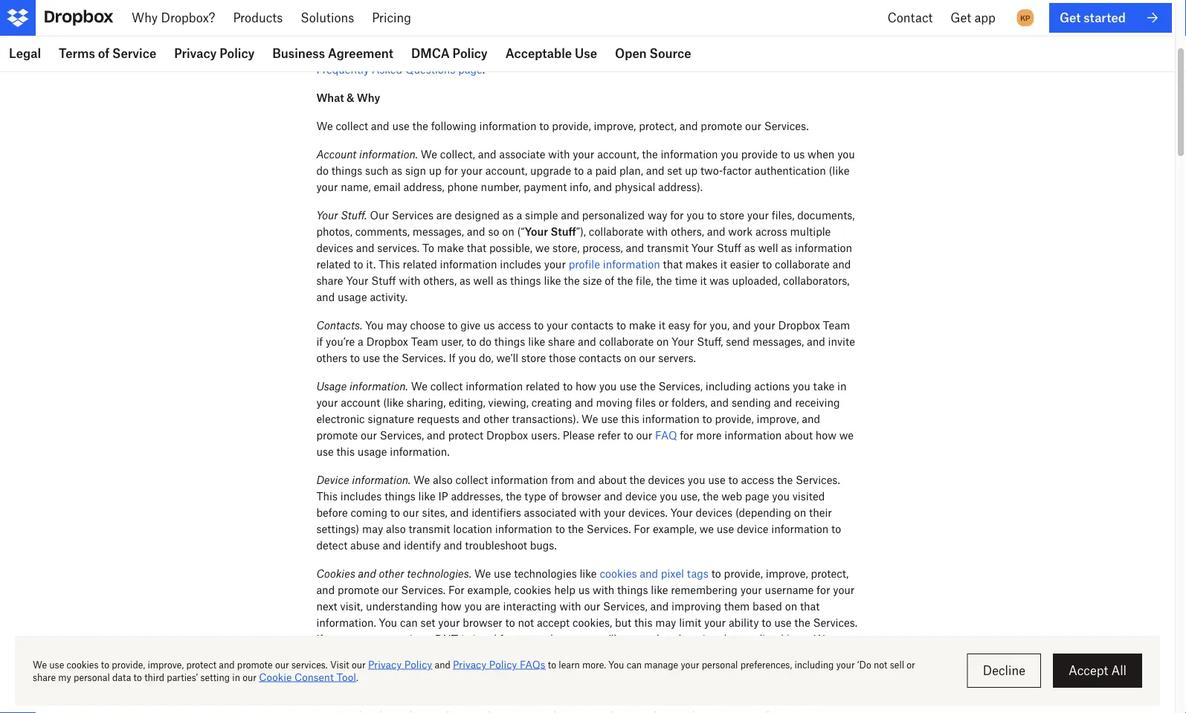 Task type: vqa. For each thing, say whether or not it's contained in the screenshot.
the Folders 'button'
no



Task type: locate. For each thing, give the bounding box(es) containing it.
from up associated
[[551, 473, 574, 486]]

things right user,
[[494, 335, 525, 348]]

promote inside the we collect information related to how you use the services, including actions you take in your account (like sharing, editing, viewing, creating and moving files or folders, and sending and receiving electronic signature requests and other transactions). we use this information to provide, improve, and promote our services, and protect dropbox users. please refer to our
[[316, 429, 358, 441]]

things inside we collect, and associate with your account, the information you provide to us when you do things such as sign up for your account, upgrade to a paid plan, and set up two-factor authentication (like your name, email address, phone number, payment info, and physical address).
[[331, 164, 362, 177]]

0 horizontal spatial similar
[[530, 665, 563, 678]]

folders,
[[672, 396, 708, 409]]

devices down "photos,"
[[316, 241, 353, 254]]

contacts up those at the left of page
[[571, 319, 614, 331]]

size
[[583, 274, 602, 287]]

0 horizontal spatial services
[[392, 209, 434, 221]]

coming
[[351, 506, 387, 519]]

0 vertical spatial account,
[[597, 148, 639, 160]]

also left third-
[[316, 649, 336, 661]]

1 vertical spatial this
[[316, 490, 338, 502]]

what
[[316, 91, 344, 104]]

terms
[[59, 46, 95, 61]]

use, inside we also collect information from and about the devices you use to access the services. this includes things like ip addresses, the type of browser and device you use, the web page you visited before coming to our sites, and identifiers associated with your devices. your devices (depending on their settings) may also transmit location information to the services. for example, we use device information to detect abuse and identify and troubleshoot bugs.
[[680, 490, 700, 502]]

about inside for more information about how we use this usage information.
[[785, 429, 813, 441]]

1 horizontal spatial for
[[581, 46, 597, 59]]

0 vertical spatial set
[[667, 164, 682, 177]]

well inside . we may also use third-party service providers that set cookies and similar technologies to promote dropbox services. you can learn more about how cookies and similar technologies work, as well as how to opt out of the use of them for advertising purposes,
[[675, 665, 695, 678]]

(like inside we collect, and associate with your account, the information you provide to us when you do things such as sign up for your account, upgrade to a paid plan, and set up two-factor authentication (like your name, email address, phone number, payment info, and physical address).
[[829, 164, 849, 177]]

1 horizontal spatial them
[[724, 600, 750, 612]]

that down designed
[[467, 241, 486, 254]]

1 horizontal spatial transmit
[[647, 241, 689, 254]]

may inside . we may also use third-party service providers that set cookies and similar technologies to promote dropbox services. you can learn more about how cookies and similar technologies work, as well as how to opt out of the use of them for advertising purposes,
[[833, 632, 854, 645]]

0 vertical spatial usage
[[338, 290, 367, 303]]

policy for privacy policy
[[219, 46, 255, 61]]

the inside the you may choose to give us access to your contacts to make it easy for you, and your dropbox team if you're a dropbox team user, to do things like share and collaborate on your stuff, send messages, and invite others to use the services. if you do, we'll store those contacts on our servers.
[[383, 351, 399, 364]]

we inside we also collect information from and about the devices you use to access the services. this includes things like ip addresses, the type of browser and device you use, the web page you visited before coming to our sites, and identifiers associated with your devices. your devices (depending on their settings) may also transmit location information to the services. for example, we use device information to detect abuse and identify and troubleshoot bugs.
[[699, 522, 714, 535]]

the up usage information.
[[383, 351, 399, 364]]

advertising
[[361, 681, 416, 694]]

1 horizontal spatial signal
[[697, 632, 727, 645]]

give
[[460, 319, 481, 331]]

to inside our services are designed as a simple and personalized way for you to store your files, documents, photos, comments, messages, and so on ("
[[707, 209, 717, 221]]

legal
[[9, 46, 41, 61]]

to down folders,
[[702, 412, 712, 425]]

technologies up 'help'
[[514, 567, 577, 580]]

see
[[358, 2, 375, 14], [782, 46, 799, 59]]

a inside our services are designed as a simple and personalized way for you to store your files, documents, photos, comments, messages, and so on ("
[[516, 209, 522, 221]]

to down the their at bottom right
[[831, 522, 841, 535]]

0 horizontal spatial see
[[358, 2, 375, 14]]

possible,
[[489, 241, 532, 254]]

1 vertical spatial us
[[483, 319, 495, 331]]

payment
[[524, 180, 567, 193]]

use inside the you may choose to give us access to your contacts to make it easy for you, and your dropbox team if you're a dropbox team user, to do things like share and collaborate on your stuff, send messages, and invite others to use the services. if you do, we'll store those contacts on our servers.
[[363, 351, 380, 364]]

for more information about how we use this usage information.
[[316, 429, 854, 458]]

devices inside "), collaborate with others, and work across multiple devices and services. to make that possible, we store, process, and transmit your stuff as well as information related to it. this related information includes your
[[316, 241, 353, 254]]

this
[[621, 412, 639, 425], [336, 445, 355, 458], [634, 616, 652, 629]]

1 vertical spatial this
[[336, 445, 355, 458]]

dropbox!
[[402, 30, 447, 43]]

usage information.
[[316, 380, 408, 392]]

device down (depending
[[737, 522, 768, 535]]

this inside the we collect information related to how you use the services, including actions you take in your account (like sharing, editing, viewing, creating and moving files or folders, and sending and receiving electronic signature requests and other transactions). we use this information to provide, improve, and promote our services, and protect dropbox users. please refer to our
[[621, 412, 639, 425]]

cookies up the interacting
[[514, 583, 551, 596]]

collaborate
[[589, 225, 644, 238], [775, 258, 830, 270], [599, 335, 654, 348]]

previous
[[396, 2, 438, 14]]

source
[[650, 46, 691, 61]]

your inside we also collect information from and about the devices you use to access the services. this includes things like ip addresses, the type of browser and device you use, the web page you visited before coming to our sites, and identifiers associated with your devices. your devices (depending on their settings) may also transmit location information to the services. for example, we use device information to detect abuse and identify and troubleshoot bugs.
[[671, 506, 693, 519]]

we'll inside to provide, improve, protect, and promote our services. for example, cookies help us with things like remembering your username for your next visit, understanding how you are interacting with our services, and improving them based on that information. you can set your browser to not accept cookies, but this may limit your ability to use the services. if our systems receive a dnt:1 signal from your browser, we'll respond to that signal as outlined
[[594, 632, 617, 645]]

paid
[[595, 164, 617, 177]]

0 horizontal spatial set
[[421, 616, 435, 629]]

more down "party"
[[385, 665, 411, 678]]

your inside the you may choose to give us access to your contacts to make it easy for you, and your dropbox team if you're a dropbox team user, to do things like share and collaborate on your stuff, send messages, and invite others to use the services. if you do, we'll store those contacts on our servers.
[[672, 335, 694, 348]]

may down 'coming'
[[362, 522, 383, 535]]

0 horizontal spatial us
[[483, 319, 495, 331]]

before
[[316, 506, 348, 519]]

use down the 'systems'
[[339, 649, 356, 661]]

1 vertical spatial for
[[634, 522, 650, 535]]

like inside to provide, improve, protect, and promote our services. for example, cookies help us with things like remembering your username for your next visit, understanding how you are interacting with our services, and improving them based on that information. you can set your browser to not accept cookies, but this may limit your ability to use the services. if our systems receive a dnt:1 signal from your browser, we'll respond to that signal as outlined
[[651, 583, 668, 596]]

websites,
[[356, 46, 402, 59]]

provide, up we collect, and associate with your account, the information you provide to us when you do things such as sign up for your account, upgrade to a paid plan, and set up two-factor authentication (like your name, email address, phone number, payment info, and physical address).
[[552, 119, 591, 132]]

for inside the services "). for more information and details, please see our frequently asked questions page .
[[581, 46, 597, 59]]

1 vertical spatial well
[[473, 274, 493, 287]]

services. down username
[[813, 616, 857, 629]]

do inside we collect, and associate with your account, the information you provide to us when you do things such as sign up for your account, upgrade to a paid plan, and set up two-factor authentication (like your name, email address, phone number, payment info, and physical address).
[[316, 164, 329, 177]]

1 vertical spatial team
[[411, 335, 438, 348]]

how
[[538, 30, 559, 43], [575, 380, 596, 392], [816, 429, 836, 441], [441, 600, 462, 612], [445, 665, 466, 678], [712, 665, 733, 678]]

get started link
[[1049, 3, 1172, 33]]

a inside to provide, improve, protect, and promote our services. for example, cookies help us with things like remembering your username for your next visit, understanding how you are interacting with our services, and improving them based on that information. you can set your browser to not accept cookies, but this may limit your ability to use the services. if our systems receive a dnt:1 signal from your browser, we'll respond to that signal as outlined
[[426, 632, 432, 645]]

information. down requests
[[390, 445, 450, 458]]

more down folders,
[[696, 429, 722, 441]]

as down ability
[[730, 632, 741, 645]]

others, inside "that makes it easier to collaborate and share your stuff with others, as well as things like the size of the file, the time it was uploaded, collaborators, and usage activity."
[[423, 274, 457, 287]]

services. inside the you may choose to give us access to your contacts to make it easy for you, and your dropbox team if you're a dropbox team user, to do things like share and collaborate on your stuff, send messages, and invite others to use the services. if you do, we'll store those contacts on our servers.
[[401, 351, 446, 364]]

1 vertical spatial about
[[598, 473, 627, 486]]

information. inside to provide, improve, protect, and promote our services. for example, cookies help us with things like remembering your username for your next visit, understanding how you are interacting with our services, and improving them based on that information. you can set your browser to not accept cookies, but this may limit your ability to use the services. if our systems receive a dnt:1 signal from your browser, we'll respond to that signal as outlined
[[316, 616, 376, 629]]

0 horizontal spatial we'll
[[496, 351, 518, 364]]

1 horizontal spatial use,
[[680, 490, 700, 502]]

0 horizontal spatial devices
[[316, 241, 353, 254]]

other down viewing,
[[483, 412, 509, 425]]

for inside to provide, improve, protect, and promote our services. for example, cookies help us with things like remembering your username for your next visit, understanding how you are interacting with our services, and improving them based on that information. you can set your browser to not accept cookies, but this may limit your ability to use the services. if our systems receive a dnt:1 signal from your browser, we'll respond to that signal as outlined
[[817, 583, 830, 596]]

do up do,
[[479, 335, 491, 348]]

sign
[[405, 164, 426, 177]]

as inside our services are designed as a simple and personalized way for you to store your files, documents, photos, comments, messages, and so on ("
[[503, 209, 514, 221]]

like inside the you may choose to give us access to your contacts to make it easy for you, and your dropbox team if you're a dropbox team user, to do things like share and collaborate on your stuff, send messages, and invite others to use the services. if you do, we'll store those contacts on our servers.
[[528, 335, 545, 348]]

you inside our services are designed as a simple and personalized way for you to store your files, documents, photos, comments, messages, and so on ("
[[687, 209, 704, 221]]

and inside the services "). for more information and details, please see our frequently asked questions page .
[[688, 46, 707, 59]]

more inside . we may also use third-party service providers that set cookies and similar technologies to promote dropbox services. you can learn more about how cookies and similar technologies work, as well as how to opt out of the use of them for advertising purposes,
[[385, 665, 411, 678]]

0 vertical spatial more
[[600, 46, 625, 59]]

kp button
[[1013, 6, 1037, 30]]

others, inside "), collaborate with others, and work across multiple devices and services. to make that possible, we store, process, and transmit your stuff as well as information related to it. this related information includes your
[[671, 225, 704, 238]]

0 horizontal spatial also
[[316, 649, 336, 661]]

take
[[813, 380, 834, 392]]

not
[[518, 616, 534, 629]]

also
[[433, 473, 453, 486], [386, 522, 406, 535], [316, 649, 336, 661]]

0 vertical spatial for
[[581, 46, 597, 59]]

our
[[336, 46, 353, 59], [802, 46, 818, 59], [745, 119, 761, 132], [639, 351, 655, 364], [361, 429, 377, 441], [636, 429, 652, 441], [403, 506, 419, 519], [382, 583, 398, 596], [584, 600, 600, 612], [326, 632, 342, 645]]

0 horizontal spatial related
[[316, 258, 351, 270]]

if down next at bottom left
[[316, 632, 323, 645]]

contacts right those at the left of page
[[579, 351, 621, 364]]

your inside thanks for using dropbox! here we describe how we collect, use, and handle your personal data when you use our websites, software, and services ("
[[697, 30, 718, 43]]

when right 'data'
[[791, 30, 818, 43]]

things down cookies and pixel tags link
[[617, 583, 648, 596]]

use, left web
[[680, 490, 700, 502]]

when up the authentication
[[808, 148, 835, 160]]

1 vertical spatial collect,
[[440, 148, 475, 160]]

access
[[498, 319, 531, 331], [741, 473, 774, 486]]

promote inside to provide, improve, protect, and promote our services. for example, cookies help us with things like remembering your username for your next visit, understanding how you are interacting with our services, and improving them based on that information. you can set your browser to not accept cookies, but this may limit your ability to use the services. if our systems receive a dnt:1 signal from your browser, we'll respond to that signal as outlined
[[338, 583, 379, 596]]

2 horizontal spatial well
[[758, 241, 778, 254]]

our right 'please'
[[802, 46, 818, 59]]

may
[[386, 319, 407, 331], [362, 522, 383, 535], [655, 616, 676, 629], [833, 632, 854, 645]]

1 vertical spatial access
[[741, 473, 774, 486]]

devices down web
[[696, 506, 733, 519]]

1 vertical spatial if
[[316, 632, 323, 645]]

1 vertical spatial protect,
[[811, 567, 849, 580]]

for down "learn"
[[345, 681, 358, 694]]

make right to
[[437, 241, 464, 254]]

protect, up plan,
[[639, 119, 677, 132]]

dmca
[[411, 46, 450, 61]]

(like up documents,
[[829, 164, 849, 177]]

page inside the services "). for more information and details, please see our frequently asked questions page .
[[458, 63, 482, 75]]

that inside . we may also use third-party service providers that set cookies and similar technologies to promote dropbox services. you can learn more about how cookies and similar technologies work, as well as how to opt out of the use of them for advertising purposes,
[[501, 649, 521, 661]]

2 vertical spatial provide,
[[724, 567, 763, 580]]

0 horizontal spatial privacy
[[174, 46, 217, 61]]

for inside we also collect information from and about the devices you use to access the services. this includes things like ip addresses, the type of browser and device you use, the web page you visited before coming to our sites, and identifiers associated with your devices. your devices (depending on their settings) may also transmit location information to the services. for example, we use device information to detect abuse and identify and troubleshoot bugs.
[[634, 522, 650, 535]]

2 vertical spatial us
[[578, 583, 590, 596]]

usage
[[338, 290, 367, 303], [358, 445, 387, 458]]

0 vertical spatial other
[[483, 412, 509, 425]]

for
[[355, 30, 369, 43], [444, 164, 458, 177], [670, 209, 684, 221], [693, 319, 707, 331], [680, 429, 693, 441], [817, 583, 830, 596], [345, 681, 358, 694]]

2 horizontal spatial about
[[785, 429, 813, 441]]

0 vertical spatial share
[[316, 274, 343, 287]]

0 vertical spatial well
[[758, 241, 778, 254]]

1 vertical spatial collect
[[430, 380, 463, 392]]

us right give
[[483, 319, 495, 331]]

0 horizontal spatial (like
[[383, 396, 404, 409]]

your down easy
[[672, 335, 694, 348]]

1 horizontal spatial protect,
[[811, 567, 849, 580]]

receiving
[[795, 396, 840, 409]]

addresses,
[[451, 490, 503, 502]]

0 vertical spatial transmit
[[647, 241, 689, 254]]

respond
[[619, 632, 659, 645]]

2 vertical spatial collaborate
[[599, 335, 654, 348]]

providers
[[453, 649, 498, 661]]

describe
[[493, 30, 535, 43]]

0 vertical spatial us
[[793, 148, 805, 160]]

based
[[753, 600, 782, 612]]

0 vertical spatial are
[[436, 209, 452, 221]]

use
[[316, 46, 334, 59], [392, 119, 410, 132], [363, 351, 380, 364], [620, 380, 637, 392], [601, 412, 618, 425], [316, 445, 334, 458], [708, 473, 725, 486], [717, 522, 734, 535], [494, 567, 511, 580], [774, 616, 792, 629], [339, 649, 356, 661], [817, 665, 834, 678]]

policy down products dropdown button
[[219, 46, 255, 61]]

so
[[488, 225, 499, 238]]

0 vertical spatial access
[[498, 319, 531, 331]]

help
[[554, 583, 575, 596]]

servers.
[[658, 351, 696, 364]]

1 vertical spatial set
[[421, 616, 435, 629]]

policy
[[479, 2, 508, 14], [219, 46, 255, 61], [453, 46, 488, 61]]

handle
[[660, 30, 694, 43]]

1 vertical spatial do
[[479, 335, 491, 348]]

1 vertical spatial usage
[[358, 445, 387, 458]]

the left file, on the right of page
[[617, 274, 633, 287]]

collect, down following
[[440, 148, 475, 160]]

see up the using at the top of the page
[[358, 2, 375, 14]]

1 horizontal spatial are
[[485, 600, 500, 612]]

dropbox up "out"
[[761, 649, 803, 661]]

messages, right send
[[752, 335, 804, 348]]

solutions
[[301, 10, 354, 25]]

0 vertical spatial collaborate
[[589, 225, 644, 238]]

privacy inside 'link'
[[174, 46, 217, 61]]

0 vertical spatial (like
[[829, 164, 849, 177]]

we inside we collect, and associate with your account, the information you provide to us when you do things such as sign up for your account, upgrade to a paid plan, and set up two-factor authentication (like your name, email address, phone number, payment info, and physical address).
[[421, 148, 437, 160]]

0 horizontal spatial signal
[[467, 632, 497, 645]]

1 vertical spatial it
[[700, 274, 707, 287]]

2 vertical spatial this
[[634, 616, 652, 629]]

you,
[[710, 319, 730, 331]]

collaborate up collaborators,
[[775, 258, 830, 270]]

comments,
[[355, 225, 410, 238]]

information. up such
[[359, 148, 418, 160]]

improve, inside the we collect information related to how you use the services, including actions you take in your account (like sharing, editing, viewing, creating and moving files or folders, and sending and receiving electronic signature requests and other transactions). we use this information to provide, improve, and promote our services, and protect dropbox users. please refer to our
[[757, 412, 799, 425]]

services, up folders,
[[658, 380, 703, 392]]

others, up "makes"
[[671, 225, 704, 238]]

1 horizontal spatial services.
[[806, 649, 848, 661]]

example, inside to provide, improve, protect, and promote our services. for example, cookies help us with things like remembering your username for your next visit, understanding how you are interacting with our services, and improving them based on that information. you can set your browser to not accept cookies, but this may limit your ability to use the services. if our systems receive a dnt:1 signal from your browser, we'll respond to that signal as outlined
[[467, 583, 511, 596]]

protect
[[448, 429, 483, 441]]

0 horizontal spatial make
[[437, 241, 464, 254]]

1 horizontal spatial set
[[524, 649, 538, 661]]

service
[[112, 46, 156, 61]]

on inside our services are designed as a simple and personalized way for you to store your files, documents, photos, comments, messages, and so on ("
[[502, 225, 514, 238]]

(" inside thanks for using dropbox! here we describe how we collect, use, and handle your personal data when you use our websites, software, and services ("
[[517, 46, 524, 59]]

0 horizontal spatial stuff
[[371, 274, 396, 287]]

1 vertical spatial ("
[[517, 225, 525, 238]]

this inside "), collaborate with others, and work across multiple devices and services. to make that possible, we store, process, and transmit your stuff as well as information related to it. this related information includes your
[[379, 258, 400, 270]]

to left not at bottom left
[[505, 616, 515, 629]]

for up phone
[[444, 164, 458, 177]]

1 vertical spatial from
[[500, 632, 523, 645]]

more
[[600, 46, 625, 59], [696, 429, 722, 441], [385, 665, 411, 678]]

collect for and
[[336, 119, 368, 132]]

the inside we collect, and associate with your account, the information you provide to us when you do things such as sign up for your account, upgrade to a paid plan, and set up two-factor authentication (like your name, email address, phone number, payment info, and physical address).
[[642, 148, 658, 160]]

related inside the we collect information related to how you use the services, including actions you take in your account (like sharing, editing, viewing, creating and moving files or folders, and sending and receiving electronic signature requests and other transactions). we use this information to provide, improve, and promote our services, and protect dropbox users. please refer to our
[[526, 380, 560, 392]]

0 vertical spatial do
[[316, 164, 329, 177]]

us for cookies
[[578, 583, 590, 596]]

2 horizontal spatial stuff
[[717, 241, 741, 254]]

to down based
[[762, 616, 771, 629]]

set
[[667, 164, 682, 177], [421, 616, 435, 629], [524, 649, 538, 661]]

here
[[787, 632, 808, 645]]

0 vertical spatial we'll
[[496, 351, 518, 364]]

for inside thanks for using dropbox! here we describe how we collect, use, and handle your personal data when you use our websites, software, and services ("
[[355, 30, 369, 43]]

browser inside we also collect information from and about the devices you use to access the services. this includes things like ip addresses, the type of browser and device you use, the web page you visited before coming to our sites, and identifiers associated with your devices. your devices (depending on their settings) may also transmit location information to the services. for example, we use device information to detect abuse and identify and troubleshoot bugs.
[[561, 490, 601, 502]]

we down your stuff
[[535, 241, 550, 254]]

dropbox down viewing,
[[486, 429, 528, 441]]

set inside we collect, and associate with your account, the information you provide to us when you do things such as sign up for your account, upgrade to a paid plan, and set up two-factor authentication (like your name, email address, phone number, payment info, and physical address).
[[667, 164, 682, 177]]

we down receiving
[[839, 429, 854, 441]]

this up respond
[[634, 616, 652, 629]]

0 horizontal spatial are
[[436, 209, 452, 221]]

similar down browser,
[[530, 665, 563, 678]]

").
[[568, 46, 578, 59]]

email
[[374, 180, 401, 193]]

(depending
[[735, 506, 791, 519]]

0 horizontal spatial for
[[448, 583, 465, 596]]

other inside the we collect information related to how you use the services, including actions you take in your account (like sharing, editing, viewing, creating and moving files or folders, and sending and receiving electronic signature requests and other transactions). we use this information to provide, improve, and promote our services, and protect dropbox users. please refer to our
[[483, 412, 509, 425]]

service
[[415, 649, 450, 661]]

us inside to provide, improve, protect, and promote our services. for example, cookies help us with things like remembering your username for your next visit, understanding how you are interacting with our services, and improving them based on that information. you can set your browser to not accept cookies, but this may limit your ability to use the services. if our systems receive a dnt:1 signal from your browser, we'll respond to that signal as outlined
[[578, 583, 590, 596]]

limit
[[679, 616, 701, 629]]

0 horizontal spatial others,
[[423, 274, 457, 287]]

use inside for more information about how we use this usage information.
[[316, 445, 334, 458]]

like inside we also collect information from and about the devices you use to access the services. this includes things like ip addresses, the type of browser and device you use, the web page you visited before coming to our sites, and identifiers associated with your devices. your devices (depending on their settings) may also transmit location information to the services. for example, we use device information to detect abuse and identify and troubleshoot bugs.
[[418, 490, 435, 502]]

2 up from the left
[[685, 164, 698, 177]]

. inside . we may also use third-party service providers that set cookies and similar technologies to promote dropbox services. you can learn more about how cookies and similar technologies work, as well as how to opt out of the use of them for advertising purposes,
[[808, 632, 811, 645]]

your inside "), collaborate with others, and work across multiple devices and services. to make that possible, we store, process, and transmit your stuff as well as information related to it. this related information includes your
[[544, 258, 566, 270]]

things inside we also collect information from and about the devices you use to access the services. this includes things like ip addresses, the type of browser and device you use, the web page you visited before coming to our sites, and identifiers associated with your devices. your devices (depending on their settings) may also transmit location information to the services. for example, we use device information to detect abuse and identify and troubleshoot bugs.
[[385, 490, 415, 502]]

1 signal from the left
[[467, 632, 497, 645]]

from
[[551, 473, 574, 486], [500, 632, 523, 645]]

related
[[316, 258, 351, 270], [403, 258, 437, 270], [526, 380, 560, 392]]

device
[[316, 473, 349, 486]]

do down account
[[316, 164, 329, 177]]

1 vertical spatial see
[[782, 46, 799, 59]]

to
[[539, 119, 549, 132], [781, 148, 790, 160], [574, 164, 584, 177], [707, 209, 717, 221], [353, 258, 363, 270], [762, 258, 772, 270], [448, 319, 458, 331], [534, 319, 544, 331], [616, 319, 626, 331], [467, 335, 476, 348], [350, 351, 360, 364], [563, 380, 573, 392], [702, 412, 712, 425], [623, 429, 633, 441], [728, 473, 738, 486], [390, 506, 400, 519], [555, 522, 565, 535], [831, 522, 841, 535], [711, 567, 721, 580], [505, 616, 515, 629], [762, 616, 771, 629], [662, 632, 672, 645], [705, 649, 714, 661], [736, 665, 745, 678]]

things inside the you may choose to give us access to your contacts to make it easy for you, and your dropbox team if you're a dropbox team user, to do things like share and collaborate on your stuff, send messages, and invite others to use the services. if you do, we'll store those contacts on our servers.
[[494, 335, 525, 348]]

policy for dmca policy
[[453, 46, 488, 61]]

0 horizontal spatial it
[[659, 319, 665, 331]]

to up the authentication
[[781, 148, 790, 160]]

store inside the you may choose to give us access to your contacts to make it easy for you, and your dropbox team if you're a dropbox team user, to do things like share and collaborate on your stuff, send messages, and invite others to use the services. if you do, we'll store those contacts on our servers.
[[521, 351, 546, 364]]

0 horizontal spatial access
[[498, 319, 531, 331]]

0 vertical spatial this
[[621, 412, 639, 425]]

or
[[659, 396, 669, 409]]

this inside to provide, improve, protect, and promote our services. for example, cookies help us with things like remembering your username for your next visit, understanding how you are interacting with our services, and improving them based on that information. you can set your browser to not accept cookies, but this may limit your ability to use the services. if our systems receive a dnt:1 signal from your browser, we'll respond to that signal as outlined
[[634, 616, 652, 629]]

1 vertical spatial share
[[548, 335, 575, 348]]

1 horizontal spatial .
[[808, 632, 811, 645]]

collaborators,
[[783, 274, 850, 287]]

your right devices.
[[671, 506, 693, 519]]

&
[[347, 91, 354, 104]]

0 horizontal spatial share
[[316, 274, 343, 287]]

information up file, on the right of page
[[603, 258, 660, 270]]

usage inside for more information about how we use this usage information.
[[358, 445, 387, 458]]

policy inside 'link'
[[219, 46, 255, 61]]

0 horizontal spatial collect,
[[440, 148, 475, 160]]

transactions).
[[512, 412, 579, 425]]

page up (depending
[[745, 490, 769, 502]]

requests
[[417, 412, 459, 425]]

stuff inside "), collaborate with others, and work across multiple devices and services. to make that possible, we store, process, and transmit your stuff as well as information related to it. this related information includes your
[[717, 241, 741, 254]]

use right "out"
[[817, 665, 834, 678]]

for inside our services are designed as a simple and personalized way for you to store your files, documents, photos, comments, messages, and so on ("
[[670, 209, 684, 221]]

information down multiple
[[795, 241, 852, 254]]

1 vertical spatial more
[[696, 429, 722, 441]]

1 horizontal spatial if
[[449, 351, 456, 364]]

1 vertical spatial devices
[[648, 473, 685, 486]]

that down limit
[[675, 632, 694, 645]]

0 horizontal spatial use,
[[617, 30, 636, 43]]

out
[[767, 665, 783, 678]]

get started
[[1060, 10, 1126, 25]]

browser
[[561, 490, 601, 502], [463, 616, 503, 629]]

for up "agreement"
[[355, 30, 369, 43]]

2 vertical spatial about
[[414, 665, 442, 678]]

we up services
[[476, 30, 490, 43]]

1 up from the left
[[429, 164, 442, 177]]

may right the here
[[833, 632, 854, 645]]

collect, inside we collect, and associate with your account, the information you provide to us when you do things such as sign up for your account, upgrade to a paid plan, and set up two-factor authentication (like your name, email address, phone number, payment info, and physical address).
[[440, 148, 475, 160]]

2 horizontal spatial devices
[[696, 506, 733, 519]]

our up cookies,
[[584, 600, 600, 612]]

can inside . we may also use third-party service providers that set cookies and similar technologies to promote dropbox services. you can learn more about how cookies and similar technologies work, as well as how to opt out of the use of them for advertising purposes,
[[337, 665, 355, 678]]

across
[[755, 225, 787, 238]]

get left app
[[950, 10, 971, 25]]

services. down here link
[[806, 649, 848, 661]]

1 vertical spatial can
[[400, 616, 418, 629]]

2 vertical spatial well
[[675, 665, 695, 678]]

simple
[[525, 209, 558, 221]]

are left designed
[[436, 209, 452, 221]]

with down the way
[[646, 225, 668, 238]]

on down visited on the bottom
[[794, 506, 806, 519]]

you down understanding
[[379, 616, 397, 629]]

for down "technologies."
[[448, 583, 465, 596]]

your inside the we collect information related to how you use the services, including actions you take in your account (like sharing, editing, viewing, creating and moving files or folders, and sending and receiving electronic signature requests and other transactions). we use this information to provide, improve, and promote our services, and protect dropbox users. please refer to our
[[316, 396, 338, 409]]

1 vertical spatial similar
[[530, 665, 563, 678]]

how down receiving
[[816, 429, 836, 441]]

devices for device
[[648, 473, 685, 486]]

information. for (like
[[349, 380, 408, 392]]

this right it.
[[379, 258, 400, 270]]

acceptable use link
[[497, 36, 606, 71]]

for inside to provide, improve, protect, and promote our services. for example, cookies help us with things like remembering your username for your next visit, understanding how you are interacting with our services, and improving them based on that information. you can set your browser to not accept cookies, but this may limit your ability to use the services. if our systems receive a dnt:1 signal from your browser, we'll respond to that signal as outlined
[[448, 583, 465, 596]]

0 vertical spatial use,
[[617, 30, 636, 43]]

dmca policy
[[411, 46, 488, 61]]

as down 'number,'
[[503, 209, 514, 221]]

business agreement link
[[263, 36, 402, 71]]

identify
[[404, 539, 441, 551]]

it left was
[[700, 274, 707, 287]]

. we may also use third-party service providers that set cookies and similar technologies to promote dropbox services. you can learn more about how cookies and similar technologies work, as well as how to opt out of the use of them for advertising purposes,
[[316, 632, 854, 694]]

also up ip
[[433, 473, 453, 486]]

1 vertical spatial we'll
[[594, 632, 617, 645]]

0 horizontal spatial includes
[[340, 490, 382, 502]]

cookies and pixel tags link
[[600, 567, 709, 580]]

physical
[[615, 180, 655, 193]]

you left "learn"
[[316, 665, 335, 678]]

0 horizontal spatial services.
[[377, 241, 420, 254]]

a right you're
[[358, 335, 364, 348]]

from inside we also collect information from and about the devices you use to access the services. this includes things like ip addresses, the type of browser and device you use, the web page you visited before coming to our sites, and identifiers associated with your devices. your devices (depending on their settings) may also transmit location information to the services. for example, we use device information to detect abuse and identify and troubleshoot bugs.
[[551, 473, 574, 486]]

includes inside "), collaborate with others, and work across multiple devices and services. to make that possible, we store, process, and transmit your stuff as well as information related to it. this related information includes your
[[500, 258, 541, 270]]

settings)
[[316, 522, 359, 535]]

app
[[974, 10, 996, 25]]

more inside the services "). for more information and details, please see our frequently asked questions page .
[[600, 46, 625, 59]]

1 vertical spatial them
[[316, 681, 342, 694]]

stuff
[[551, 225, 576, 238], [717, 241, 741, 254], [371, 274, 396, 287]]

are inside our services are designed as a simple and personalized way for you to store your files, documents, photos, comments, messages, and so on ("
[[436, 209, 452, 221]]

store left those at the left of page
[[521, 351, 546, 364]]

0 vertical spatial it
[[720, 258, 727, 270]]

actions
[[754, 380, 790, 392]]

0 vertical spatial make
[[437, 241, 464, 254]]

promote
[[701, 119, 742, 132], [316, 429, 358, 441], [338, 583, 379, 596], [717, 649, 759, 661]]

uploaded,
[[732, 274, 780, 287]]

1 vertical spatial privacy
[[174, 46, 217, 61]]

1 horizontal spatial up
[[685, 164, 698, 177]]

1 horizontal spatial services
[[524, 46, 568, 59]]

with right associated
[[579, 506, 601, 519]]

like up creating on the left of the page
[[528, 335, 545, 348]]

1 horizontal spatial messages,
[[752, 335, 804, 348]]

if down user,
[[449, 351, 456, 364]]

services, down signature
[[380, 429, 424, 441]]

"), collaborate with others, and work across multiple devices and services. to make that possible, we store, process, and transmit your stuff as well as information related to it. this related information includes your
[[316, 225, 852, 270]]

this down files
[[621, 412, 639, 425]]

terms of service link
[[50, 36, 165, 71]]



Task type: describe. For each thing, give the bounding box(es) containing it.
your up "photos,"
[[316, 209, 338, 221]]

1 vertical spatial other
[[379, 567, 404, 580]]

browser inside to provide, improve, protect, and promote our services. for example, cookies help us with things like remembering your username for your next visit, understanding how you are interacting with our services, and improving them based on that information. you can set your browser to not accept cookies, but this may limit your ability to use the services. if our systems receive a dnt:1 signal from your browser, we'll respond to that signal as outlined
[[463, 616, 503, 629]]

also inside . we may also use third-party service providers that set cookies and similar technologies to promote dropbox services. you can learn more about how cookies and similar technologies work, as well as how to opt out of the use of them for advertising purposes,
[[316, 649, 336, 661]]

file,
[[636, 274, 653, 287]]

the up visited on the bottom
[[777, 473, 793, 486]]

use up the 'refer'
[[601, 412, 618, 425]]

understanding
[[366, 600, 438, 612]]

use up web
[[708, 473, 725, 486]]

information up faq
[[642, 412, 699, 425]]

services. down "technologies."
[[401, 583, 445, 596]]

dropbox?
[[161, 10, 215, 25]]

our left the 'systems'
[[326, 632, 342, 645]]

information up 'bugs.'
[[495, 522, 552, 535]]

page inside we also collect information from and about the devices you use to access the services. this includes things like ip addresses, the type of browser and device you use, the web page you visited before coming to our sites, and identifiers associated with your devices. your devices (depending on their settings) may also transmit location information to the services. for example, we use device information to detect abuse and identify and troubleshoot bugs.
[[745, 490, 769, 502]]

use up account information.
[[392, 119, 410, 132]]

third-
[[359, 649, 387, 661]]

1 vertical spatial account,
[[485, 164, 527, 177]]

the left 'type'
[[506, 490, 522, 502]]

to right 'coming'
[[390, 506, 400, 519]]

your right you,
[[754, 319, 775, 331]]

policy up describe
[[479, 2, 508, 14]]

make inside the you may choose to give us access to your contacts to make it easy for you, and your dropbox team if you're a dropbox team user, to do things like share and collaborate on your stuff, send messages, and invite others to use the services. if you do, we'll store those contacts on our servers.
[[629, 319, 656, 331]]

1 horizontal spatial privacy
[[441, 2, 476, 14]]

messages, inside our services are designed as a simple and personalized way for you to store your files, documents, photos, comments, messages, and so on ("
[[413, 225, 464, 238]]

get for get app
[[950, 10, 971, 25]]

services. up provide
[[764, 119, 809, 132]]

authentication
[[754, 164, 826, 177]]

cookies
[[316, 567, 355, 580]]

1 horizontal spatial stuff
[[551, 225, 576, 238]]

may inside to provide, improve, protect, and promote our services. for example, cookies help us with things like remembering your username for your next visit, understanding how you are interacting with our services, and improving them based on that information. you can set your browser to not accept cookies, but this may limit your ability to use the services. if our systems receive a dnt:1 signal from your browser, we'll respond to that signal as outlined
[[655, 616, 676, 629]]

do inside the you may choose to give us access to your contacts to make it easy for you, and your dropbox team if you're a dropbox team user, to do things like share and collaborate on your stuff, send messages, and invite others to use the services. if you do, we'll store those contacts on our servers.
[[479, 335, 491, 348]]

visit,
[[340, 600, 363, 612]]

files,
[[772, 209, 794, 221]]

sending
[[732, 396, 771, 409]]

services. inside "), collaborate with others, and work across multiple devices and services. to make that possible, we store, process, and transmit your stuff as well as information related to it. this related information includes your
[[377, 241, 420, 254]]

you inside to provide, improve, protect, and promote our services. for example, cookies help us with things like remembering your username for your next visit, understanding how you are interacting with our services, and improving them based on that information. you can set your browser to not accept cookies, but this may limit your ability to use the services. if our systems receive a dnt:1 signal from your browser, we'll respond to that signal as outlined
[[379, 616, 397, 629]]

improving
[[671, 600, 721, 612]]

we'll inside the you may choose to give us access to your contacts to make it easy for you, and your dropbox team if you're a dropbox team user, to do things like share and collaborate on your stuff, send messages, and invite others to use the services. if you do, we'll store those contacts on our servers.
[[496, 351, 518, 364]]

0 horizontal spatial device
[[625, 490, 657, 502]]

we up "please"
[[582, 412, 598, 425]]

as inside to provide, improve, protect, and promote our services. for example, cookies help us with things like remembering your username for your next visit, understanding how you are interacting with our services, and improving them based on that information. you can set your browser to not accept cookies, but this may limit your ability to use the services. if our systems receive a dnt:1 signal from your browser, we'll respond to that signal as outlined
[[730, 632, 741, 645]]

accept
[[537, 616, 570, 629]]

what & why
[[316, 91, 380, 104]]

of inside "that makes it easier to collaborate and share your stuff with others, as well as things like the size of the file, the time it was uploaded, collaborators, and usage activity."
[[605, 274, 614, 287]]

creating
[[531, 396, 572, 409]]

you may choose to give us access to your contacts to make it easy for you, and your dropbox team if you're a dropbox team user, to do things like share and collaborate on your stuff, send messages, and invite others to use the services. if you do, we'll store those contacts on our servers.
[[316, 319, 855, 364]]

the inside . we may also use third-party service providers that set cookies and similar technologies to promote dropbox services. you can learn more about how cookies and similar technologies work, as well as how to opt out of the use of them for advertising purposes,
[[798, 665, 814, 678]]

easier
[[730, 258, 759, 270]]

how inside for more information about how we use this usage information.
[[816, 429, 836, 441]]

to inside "that makes it easier to collaborate and share your stuff with others, as well as things like the size of the file, the time it was uploaded, collaborators, and usage activity."
[[762, 258, 772, 270]]

we down 'what'
[[316, 119, 333, 132]]

see inside the services "). for more information and details, please see our frequently asked questions page .
[[782, 46, 799, 59]]

device information.
[[316, 473, 411, 486]]

the left following
[[412, 119, 428, 132]]

devices for related
[[316, 241, 353, 254]]

2 horizontal spatial it
[[720, 258, 727, 270]]

to left the opt
[[736, 665, 745, 678]]

cookies down browser,
[[541, 649, 578, 661]]

0 horizontal spatial services,
[[380, 429, 424, 441]]

information down the so
[[440, 258, 497, 270]]

that inside "), collaborate with others, and work across multiple devices and services. to make that possible, we store, process, and transmit your stuff as well as information related to it. this related information includes your
[[467, 241, 486, 254]]

your down not at bottom left
[[526, 632, 547, 645]]

information down the their at bottom right
[[771, 522, 829, 535]]

well inside "), collaborate with others, and work across multiple devices and services. to make that possible, we store, process, and transmit your stuff as well as information related to it. this related information includes your
[[758, 241, 778, 254]]

your up those at the left of page
[[546, 319, 568, 331]]

usage inside "that makes it easier to collaborate and share your stuff with others, as well as things like the size of the file, the time it was uploaded, collaborators, and usage activity."
[[338, 290, 367, 303]]

1 vertical spatial contacts
[[579, 351, 621, 364]]

transmit inside "), collaborate with others, and work across multiple devices and services. to make that possible, we store, process, and transmit your stuff as well as information related to it. this related information includes your
[[647, 241, 689, 254]]

our inside thanks for using dropbox! here we describe how we collect, use, and handle your personal data when you use our websites, software, and services ("
[[336, 46, 353, 59]]

0 vertical spatial technologies
[[514, 567, 577, 580]]

faq link
[[655, 429, 677, 441]]

the left size
[[564, 274, 580, 287]]

1 horizontal spatial device
[[737, 522, 768, 535]]

you inside . we may also use third-party service providers that set cookies and similar technologies to promote dropbox services. you can learn more about how cookies and similar technologies work, as well as how to opt out of the use of them for advertising purposes,
[[316, 665, 335, 678]]

if inside the you may choose to give us access to your contacts to make it easy for you, and your dropbox team if you're a dropbox team user, to do things like share and collaborate on your stuff, send messages, and invite others to use the services. if you do, we'll store those contacts on our servers.
[[449, 351, 456, 364]]

to up associate
[[539, 119, 549, 132]]

2 vertical spatial devices
[[696, 506, 733, 519]]

information inside we collect, and associate with your account, the information you provide to us when you do things such as sign up for your account, upgrade to a paid plan, and set up two-factor authentication (like your name, email address, phone number, payment info, and physical address).
[[661, 148, 718, 160]]

protect, inside to provide, improve, protect, and promote our services. for example, cookies help us with things like remembering your username for your next visit, understanding how you are interacting with our services, and improving them based on that information. you can set your browser to not accept cookies, but this may limit your ability to use the services. if our systems receive a dnt:1 signal from your browser, we'll respond to that signal as outlined
[[811, 567, 849, 580]]

from inside to provide, improve, protect, and promote our services. for example, cookies help us with things like remembering your username for your next visit, understanding how you are interacting with our services, and improving them based on that information. you can set your browser to not accept cookies, but this may limit your ability to use the services. if our systems receive a dnt:1 signal from your browser, we'll respond to that signal as outlined
[[500, 632, 523, 645]]

cookies down providers
[[468, 665, 506, 678]]

1 horizontal spatial it
[[700, 274, 707, 287]]

0 horizontal spatial protect,
[[639, 119, 677, 132]]

use down 'troubleshoot'
[[494, 567, 511, 580]]

to up web
[[728, 473, 738, 486]]

1 vertical spatial why
[[357, 91, 380, 104]]

how inside to provide, improve, protect, and promote our services. for example, cookies help us with things like remembering your username for your next visit, understanding how you are interacting with our services, and improving them based on that information. you can set your browser to not accept cookies, but this may limit your ability to use the services. if our systems receive a dnt:1 signal from your browser, we'll respond to that signal as outlined
[[441, 600, 462, 612]]

2 signal from the left
[[697, 632, 727, 645]]

to right respond
[[662, 632, 672, 645]]

like inside "that makes it easier to collaborate and share your stuff with others, as well as things like the size of the file, the time it was uploaded, collaborators, and usage activity."
[[544, 274, 561, 287]]

as right work,
[[661, 665, 672, 678]]

contact
[[887, 10, 933, 25]]

services. inside . we may also use third-party service providers that set cookies and similar technologies to promote dropbox services. you can learn more about how cookies and similar technologies work, as well as how to opt out of the use of them for advertising purposes,
[[806, 649, 848, 661]]

to
[[422, 241, 434, 254]]

the down associated
[[568, 522, 584, 535]]

personal
[[721, 30, 763, 43]]

work
[[728, 225, 753, 238]]

here
[[449, 30, 473, 43]]

can inside to provide, improve, protect, and promote our services. for example, cookies help us with things like remembering your username for your next visit, understanding how you are interacting with our services, and improving them based on that information. you can set your browser to not accept cookies, but this may limit your ability to use the services. if our systems receive a dnt:1 signal from your browser, we'll respond to that signal as outlined
[[400, 616, 418, 629]]

to down improving
[[705, 649, 714, 661]]

sites,
[[422, 506, 447, 519]]

sharing,
[[407, 396, 446, 409]]

cookies up 'but'
[[600, 567, 637, 580]]

for inside the you may choose to give us access to your contacts to make it easy for you, and your dropbox team if you're a dropbox team user, to do things like share and collaborate on your stuff, send messages, and invite others to use the services. if you do, we'll store those contacts on our servers.
[[693, 319, 707, 331]]

your inside we also collect information from and about the devices you use to access the services. this includes things like ip addresses, the type of browser and device you use, the web page you visited before coming to our sites, and identifiers associated with your devices. your devices (depending on their settings) may also transmit location information to the services. for example, we use device information to detect abuse and identify and troubleshoot bugs.
[[604, 506, 625, 519]]

2 horizontal spatial also
[[433, 473, 453, 486]]

to down associated
[[555, 522, 565, 535]]

services. up visited on the bottom
[[796, 473, 840, 486]]

associate
[[499, 148, 545, 160]]

improve, inside to provide, improve, protect, and promote our services. for example, cookies help us with things like remembering your username for your next visit, understanding how you are interacting with our services, and improving them based on that information. you can set your browser to not accept cookies, but this may limit your ability to use the services. if our systems receive a dnt:1 signal from your browser, we'll respond to that signal as outlined
[[766, 567, 808, 580]]

0 vertical spatial similar
[[602, 649, 636, 661]]

we inside we also collect information from and about the devices you use to access the services. this includes things like ip addresses, the type of browser and device you use, the web page you visited before coming to our sites, and identifiers associated with your devices. your devices (depending on their settings) may also transmit location information to the services. for example, we use device information to detect abuse and identify and troubleshoot bugs.
[[413, 473, 430, 486]]

share inside "that makes it easier to collaborate and share your stuff with others, as well as things like the size of the file, the time it was uploaded, collaborators, and usage activity."
[[316, 274, 343, 287]]

collect, inside thanks for using dropbox! here we describe how we collect, use, and handle your personal data when you use our websites, software, and services ("
[[579, 30, 614, 43]]

make inside "), collaborate with others, and work across multiple devices and services. to make that possible, we store, process, and transmit your stuff as well as information related to it. this related information includes your
[[437, 241, 464, 254]]

our
[[370, 209, 389, 221]]

pricing
[[372, 10, 411, 25]]

detect
[[316, 539, 347, 551]]

account
[[341, 396, 380, 409]]

on inside to provide, improve, protect, and promote our services. for example, cookies help us with things like remembering your username for your next visit, understanding how you are interacting with our services, and improving them based on that information. you can set your browser to not accept cookies, but this may limit your ability to use the services. if our systems receive a dnt:1 signal from your browser, we'll respond to that signal as outlined
[[785, 600, 797, 612]]

outlined
[[743, 632, 784, 645]]

information up associate
[[479, 119, 537, 132]]

choose
[[410, 319, 445, 331]]

0 horizontal spatial team
[[411, 335, 438, 348]]

promote inside . we may also use third-party service providers that set cookies and similar technologies to promote dropbox services. you can learn more about how cookies and similar technologies work, as well as how to opt out of the use of them for advertising purposes,
[[717, 649, 759, 661]]

your up dnt:1
[[438, 616, 460, 629]]

to inside "), collaborate with others, and work across multiple devices and services. to make that possible, we store, process, and transmit your stuff as well as information related to it. this related information includes your
[[353, 258, 363, 270]]

about inside . we may also use third-party service providers that set cookies and similar technologies to promote dropbox services. you can learn more about how cookies and similar technologies work, as well as how to opt out of the use of them for advertising purposes,
[[414, 665, 442, 678]]

to down "that makes it easier to collaborate and share your stuff with others, as well as things like the size of the file, the time it was uploaded, collaborators, and usage activity."
[[534, 319, 544, 331]]

send
[[726, 335, 750, 348]]

stuff inside "that makes it easier to collaborate and share your stuff with others, as well as things like the size of the file, the time it was uploaded, collaborators, and usage activity."
[[371, 274, 396, 287]]

you inside the you may choose to give us access to your contacts to make it easy for you, and your dropbox team if you're a dropbox team user, to do things like share and collaborate on your stuff, send messages, and invite others to use the services. if you do, we'll store those contacts on our servers.
[[365, 319, 384, 331]]

the right file, on the right of page
[[656, 274, 672, 287]]

collaborate inside "that makes it easier to collaborate and share your stuff with others, as well as things like the size of the file, the time it was uploaded, collaborators, and usage activity."
[[775, 258, 830, 270]]

your left name,
[[316, 180, 338, 193]]

information inside the services "). for more information and details, please see our frequently asked questions page .
[[628, 46, 685, 59]]

use up moving
[[620, 380, 637, 392]]

solutions button
[[292, 0, 363, 36]]

on left the servers.
[[624, 351, 636, 364]]

when inside thanks for using dropbox! here we describe how we collect, use, and handle your personal data when you use our websites, software, and services ("
[[791, 30, 818, 43]]

phone
[[447, 180, 478, 193]]

our up understanding
[[382, 583, 398, 596]]

like up cookies,
[[580, 567, 597, 580]]

ip
[[438, 490, 448, 502]]

acceptable
[[505, 46, 572, 61]]

(" inside our services are designed as a simple and personalized way for you to store your files, documents, photos, comments, messages, and so on ("
[[517, 225, 525, 238]]

with down 'help'
[[559, 600, 581, 612]]

following
[[431, 119, 476, 132]]

information inside for more information about how we use this usage information.
[[724, 429, 782, 441]]

if inside to provide, improve, protect, and promote our services. for example, cookies help us with things like remembering your username for your next visit, understanding how you are interacting with our services, and improving them based on that information. you can set your browser to not accept cookies, but this may limit your ability to use the services. if our systems receive a dnt:1 signal from your browser, we'll respond to that signal as outlined
[[316, 632, 323, 645]]

our down signature
[[361, 429, 377, 441]]

1 horizontal spatial related
[[403, 258, 437, 270]]

do,
[[479, 351, 493, 364]]

we also collect information from and about the devices you use to access the services. this includes things like ip addresses, the type of browser and device you use, the web page you visited before coming to our sites, and identifiers associated with your devices. your devices (depending on their settings) may also transmit location information to the services. for example, we use device information to detect abuse and identify and troubleshoot bugs.
[[316, 473, 841, 551]]

our up provide
[[745, 119, 761, 132]]

your up info,
[[573, 148, 594, 160]]

them inside to provide, improve, protect, and promote our services. for example, cookies help us with things like remembering your username for your next visit, understanding how you are interacting with our services, and improving them based on that information. you can set your browser to not accept cookies, but this may limit your ability to use the services. if our systems receive a dnt:1 signal from your browser, we'll respond to that signal as outlined
[[724, 600, 750, 612]]

use down web
[[717, 522, 734, 535]]

us for provide
[[793, 148, 805, 160]]

information up 'type'
[[491, 473, 548, 486]]

dropbox down activity.
[[366, 335, 408, 348]]

opt
[[748, 665, 764, 678]]

your down improving
[[704, 616, 726, 629]]

that makes it easier to collaborate and share your stuff with others, as well as things like the size of the file, the time it was uploaded, collaborators, and usage activity.
[[316, 258, 851, 303]]

that inside "that makes it easier to collaborate and share your stuff with others, as well as things like the size of the file, the time it was uploaded, collaborators, and usage activity."
[[663, 258, 683, 270]]

we inside . we may also use third-party service providers that set cookies and similar technologies to promote dropbox services. you can learn more about how cookies and similar technologies work, as well as how to opt out of the use of them for advertising purposes,
[[814, 632, 830, 645]]

of inside we also collect information from and about the devices you use to access the services. this includes things like ip addresses, the type of browser and device you use, the web page you visited before coming to our sites, and identifiers associated with your devices. your devices (depending on their settings) may also transmit location information to the services. for example, we use device information to detect abuse and identify and troubleshoot bugs.
[[549, 490, 558, 502]]

collect inside we also collect information from and about the devices you use to access the services. this includes things like ip addresses, the type of browser and device you use, the web page you visited before coming to our sites, and identifiers associated with your devices. your devices (depending on their settings) may also transmit location information to the services. for example, we use device information to detect abuse and identify and troubleshoot bugs.
[[455, 473, 488, 486]]

1 horizontal spatial team
[[823, 319, 850, 331]]

you inside thanks for using dropbox! here we describe how we collect, use, and handle your personal data when you use our websites, software, and services ("
[[821, 30, 838, 43]]

why dropbox? button
[[123, 0, 224, 36]]

please
[[748, 46, 780, 59]]

0 vertical spatial services,
[[658, 380, 703, 392]]

dnt:1
[[435, 632, 464, 645]]

services
[[474, 46, 514, 59]]

we up sharing,
[[411, 380, 428, 392]]

set inside to provide, improve, protect, and promote our services. for example, cookies help us with things like remembering your username for your next visit, understanding how you are interacting with our services, and improving them based on that information. you can set your browser to not accept cookies, but this may limit your ability to use the services. if our systems receive a dnt:1 signal from your browser, we'll respond to that signal as outlined
[[421, 616, 435, 629]]

cookies inside to provide, improve, protect, and promote our services. for example, cookies help us with things like remembering your username for your next visit, understanding how you are interacting with our services, and improving them based on that information. you can set your browser to not accept cookies, but this may limit your ability to use the services. if our systems receive a dnt:1 signal from your browser, we'll respond to that signal as outlined
[[514, 583, 551, 596]]

as up easier
[[744, 241, 755, 254]]

provide, inside to provide, improve, protect, and promote our services. for example, cookies help us with things like remembering your username for your next visit, understanding how you are interacting with our services, and improving them based on that information. you can set your browser to not accept cookies, but this may limit your ability to use the services. if our systems receive a dnt:1 signal from your browser, we'll respond to that signal as outlined
[[724, 567, 763, 580]]

to down give
[[467, 335, 476, 348]]

dropbox inside the we collect information related to how you use the services, including actions you take in your account (like sharing, editing, viewing, creating and moving files or folders, and sending and receiving electronic signature requests and other transactions). we use this information to provide, improve, and promote our services, and protect dropbox users. please refer to our
[[486, 429, 528, 441]]

signature
[[368, 412, 414, 425]]

1 horizontal spatial also
[[386, 522, 406, 535]]

to left easy
[[616, 319, 626, 331]]

0 vertical spatial provide,
[[552, 119, 591, 132]]

services inside the services "). for more information and details, please see our frequently asked questions page .
[[524, 46, 568, 59]]

1 vertical spatial technologies
[[639, 649, 702, 661]]

personalized
[[582, 209, 645, 221]]

name,
[[341, 180, 371, 193]]

get app
[[950, 10, 996, 25]]

information. for such
[[359, 148, 418, 160]]

here link
[[787, 632, 808, 645]]

about inside we also collect information from and about the devices you use to access the services. this includes things like ip addresses, the type of browser and device you use, the web page you visited before coming to our sites, and identifiers associated with your devices. your devices (depending on their settings) may also transmit location information to the services. for example, we use device information to detect abuse and identify and troubleshoot bugs.
[[598, 473, 627, 486]]

well inside "that makes it easier to collaborate and share your stuff with others, as well as things like the size of the file, the time it was uploaded, collaborators, and usage activity."
[[473, 274, 493, 287]]

"),
[[576, 225, 586, 238]]

we collect and use the following information to provide, improve, protect, and promote our services.
[[316, 119, 809, 132]]

services, inside to provide, improve, protect, and promote our services. for example, cookies help us with things like remembering your username for your next visit, understanding how you are interacting with our services, and improving them based on that information. you can set your browser to not accept cookies, but this may limit your ability to use the services. if our systems receive a dnt:1 signal from your browser, we'll respond to that signal as outlined
[[603, 600, 647, 612]]

(like inside the we collect information related to how you use the services, including actions you take in your account (like sharing, editing, viewing, creating and moving files or folders, and sending and receiving electronic signature requests and other transactions). we use this information to provide, improve, and promote our services, and protect dropbox users. please refer to our
[[383, 396, 404, 409]]

troubleshoot
[[465, 539, 527, 551]]

we inside "), collaborate with others, and work across multiple devices and services. to make that possible, we store, process, and transmit your stuff as well as information related to it. this related information includes your
[[535, 241, 550, 254]]

your up based
[[740, 583, 762, 596]]

questions
[[405, 63, 455, 75]]

collect for information
[[430, 380, 463, 392]]

as down possible,
[[496, 274, 507, 287]]

how left the opt
[[712, 665, 733, 678]]

username
[[765, 583, 814, 596]]

0 vertical spatial contacts
[[571, 319, 614, 331]]

use inside thanks for using dropbox! here we describe how we collect, use, and handle your personal data when you use our websites, software, and services ("
[[316, 46, 334, 59]]

you up 'thanks'
[[316, 2, 335, 14]]

0 vertical spatial improve,
[[594, 119, 636, 132]]

as up give
[[459, 274, 471, 287]]

pricing link
[[363, 0, 420, 36]]

us inside the you may choose to give us access to your contacts to make it easy for you, and your dropbox team if you're a dropbox team user, to do things like share and collaborate on your stuff, send messages, and invite others to use the services. if you do, we'll store those contacts on our servers.
[[483, 319, 495, 331]]

how up purposes,
[[445, 665, 466, 678]]

those
[[549, 351, 576, 364]]

address,
[[403, 180, 445, 193]]

in
[[837, 380, 847, 392]]

dropbox down collaborators,
[[778, 319, 820, 331]]

to up info,
[[574, 164, 584, 177]]

with up cookies,
[[593, 583, 614, 596]]

files
[[635, 396, 656, 409]]

includes inside we also collect information from and about the devices you use to access the services. this includes things like ip addresses, the type of browser and device you use, the web page you visited before coming to our sites, and identifiers associated with your devices. your devices (depending on their settings) may also transmit location information to the services. for example, we use device information to detect abuse and identify and troubleshoot bugs.
[[340, 490, 382, 502]]

your up phone
[[461, 164, 483, 177]]

including
[[705, 380, 751, 392]]

usage
[[316, 380, 347, 392]]

our left the faq link
[[636, 429, 652, 441]]

account
[[316, 148, 356, 160]]

0 vertical spatial see
[[358, 2, 375, 14]]

tags
[[687, 567, 709, 580]]

we up ").
[[562, 30, 576, 43]]

time
[[675, 274, 697, 287]]

get for get started
[[1060, 10, 1081, 25]]

designed
[[455, 209, 500, 221]]

that down username
[[800, 600, 820, 612]]

on up the servers.
[[657, 335, 669, 348]]

was
[[710, 274, 729, 287]]

0 vertical spatial can
[[337, 2, 355, 14]]

upgrade
[[530, 164, 571, 177]]

the left web
[[703, 490, 719, 502]]

may inside the you may choose to give us access to your contacts to make it easy for you, and your dropbox team if you're a dropbox team user, to do things like share and collaborate on your stuff, send messages, and invite others to use the services. if you do, we'll store those contacts on our servers.
[[386, 319, 407, 331]]

to right the 'refer'
[[623, 429, 633, 441]]

information up viewing,
[[466, 380, 523, 392]]

store,
[[552, 241, 580, 254]]

why inside dropdown button
[[132, 10, 158, 25]]

share inside the you may choose to give us access to your contacts to make it easy for you, and your dropbox team if you're a dropbox team user, to do things like share and collaborate on your stuff, send messages, and invite others to use the services. if you do, we'll store those contacts on our servers.
[[548, 335, 575, 348]]

the inside to provide, improve, protect, and promote our services. for example, cookies help us with things like remembering your username for your next visit, understanding how you are interacting with our services, and improving them based on that information. you can set your browser to not accept cookies, but this may limit your ability to use the services. if our systems receive a dnt:1 signal from your browser, we'll respond to that signal as outlined
[[794, 616, 810, 629]]

when inside we collect, and associate with your account, the information you provide to us when you do things such as sign up for your account, upgrade to a paid plan, and set up two-factor authentication (like your name, email address, phone number, payment info, and physical address).
[[808, 148, 835, 160]]

open source link
[[606, 36, 700, 71]]

dropbox inside . we may also use third-party service providers that set cookies and similar technologies to promote dropbox services. you can learn more about how cookies and similar technologies work, as well as how to opt out of the use of them for advertising purposes,
[[761, 649, 803, 661]]

your down simple
[[525, 225, 548, 238]]

this inside for more information about how we use this usage information.
[[336, 445, 355, 458]]

as down across
[[781, 241, 792, 254]]

as down limit
[[698, 665, 709, 678]]

services. down devices.
[[586, 522, 631, 535]]

store inside our services are designed as a simple and personalized way for you to store your files, documents, photos, comments, messages, and so on ("
[[720, 209, 744, 221]]

to down you're
[[350, 351, 360, 364]]

promote up two-
[[701, 119, 742, 132]]

process,
[[582, 241, 623, 254]]

the up the using at the top of the page
[[378, 2, 393, 14]]

information. inside for more information about how we use this usage information.
[[390, 445, 450, 458]]

data
[[766, 30, 788, 43]]

your inside "that makes it easier to collaborate and share your stuff with others, as well as things like the size of the file, the time it was uploaded, collaborators, and usage activity."
[[346, 274, 368, 287]]

your right username
[[833, 583, 855, 596]]

to up creating on the left of the page
[[563, 380, 573, 392]]

acceptable use
[[505, 46, 597, 61]]

bugs.
[[530, 539, 557, 551]]

to up user,
[[448, 319, 458, 331]]

easy
[[668, 319, 690, 331]]

dmca policy link
[[402, 36, 497, 71]]

for inside . we may also use third-party service providers that set cookies and similar technologies to promote dropbox services. you can learn more about how cookies and similar technologies work, as well as how to opt out of the use of them for advertising purposes,
[[345, 681, 358, 694]]

information. for things
[[352, 473, 411, 486]]

more inside for more information about how we use this usage information.
[[696, 429, 722, 441]]

the up devices.
[[629, 473, 645, 486]]

to right tags
[[711, 567, 721, 580]]

systems
[[345, 632, 386, 645]]

party
[[387, 649, 412, 661]]

it inside the you may choose to give us access to your contacts to make it easy for you, and your dropbox team if you're a dropbox team user, to do things like share and collaborate on your stuff, send messages, and invite others to use the services. if you do, we'll store those contacts on our servers.
[[659, 319, 665, 331]]

account information.
[[316, 148, 418, 160]]

moving
[[596, 396, 633, 409]]

we down 'troubleshoot'
[[474, 567, 491, 580]]

2 vertical spatial technologies
[[566, 665, 629, 678]]



